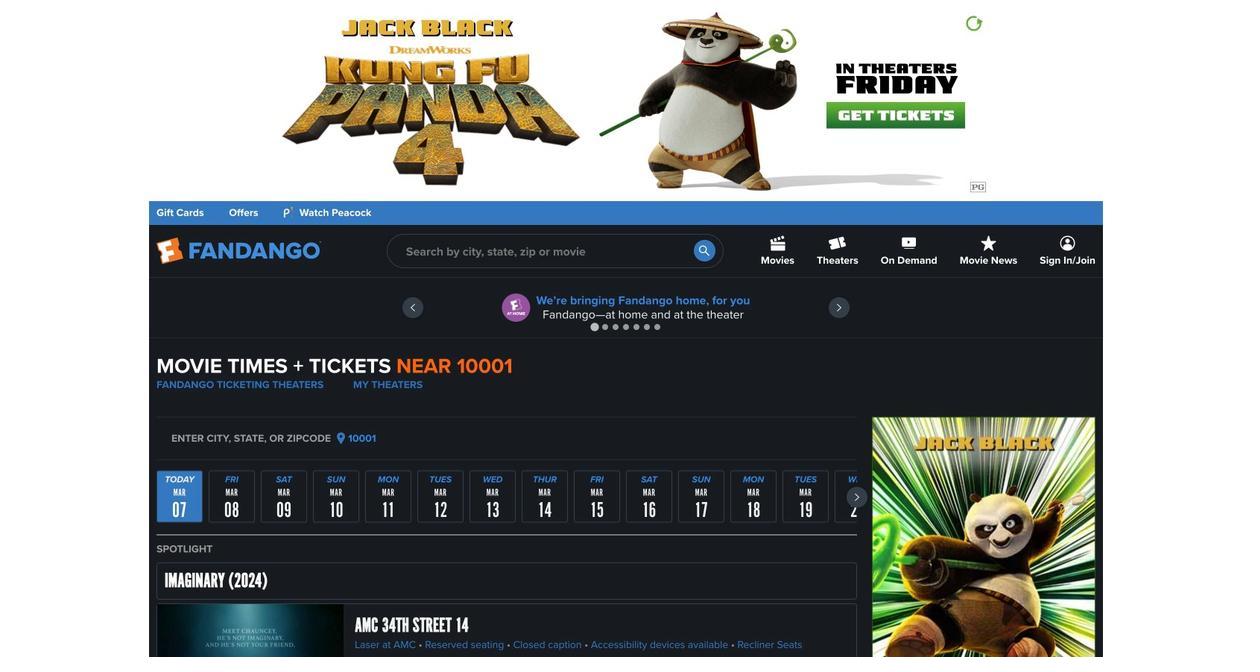 Task type: locate. For each thing, give the bounding box(es) containing it.
imaginary (2024) image
[[157, 605, 344, 658]]

region
[[149, 278, 1104, 338], [157, 471, 881, 524]]

1 vertical spatial advertisement element
[[872, 417, 1096, 658]]

0 vertical spatial region
[[149, 278, 1104, 338]]

advertisement element
[[265, 7, 988, 194], [872, 417, 1096, 658]]

None search field
[[387, 234, 724, 268]]

Search by city, state, zip or movie text field
[[387, 234, 724, 268]]



Task type: describe. For each thing, give the bounding box(es) containing it.
select a slide to show tab list
[[149, 321, 1104, 333]]

1 of 60 group
[[157, 471, 203, 524]]

0 vertical spatial advertisement element
[[265, 7, 988, 194]]

1 vertical spatial region
[[157, 471, 881, 524]]

location light image
[[337, 433, 345, 445]]

offer icon image
[[502, 294, 531, 322]]



Task type: vqa. For each thing, say whether or not it's contained in the screenshot.
"password hide" icon
no



